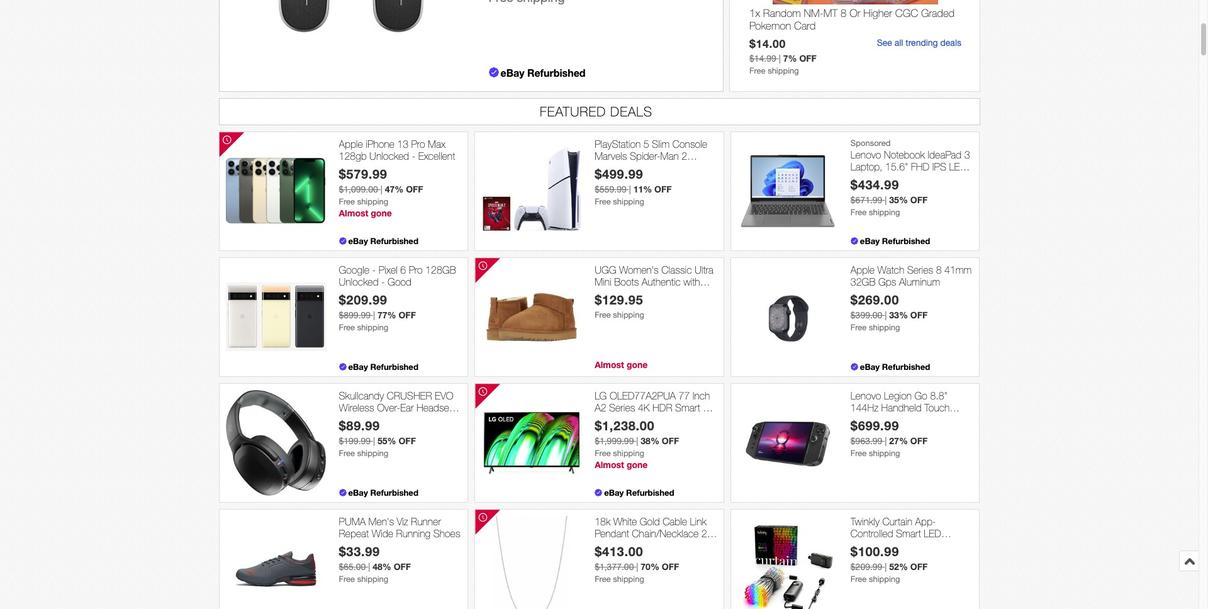 Task type: vqa. For each thing, say whether or not it's contained in the screenshot.


Task type: describe. For each thing, give the bounding box(es) containing it.
$434.99
[[851, 177, 900, 192]]

pendant
[[595, 528, 630, 540]]

4k
[[638, 402, 650, 414]]

144hz
[[851, 402, 879, 414]]

18k
[[595, 516, 611, 527]]

free inside apple iphone 13 pro max 128gb unlocked - excellent $579.99 $1,099.00 | 47% off free shipping almost gone
[[339, 197, 355, 207]]

gone inside $1,238.00 $1,999.99 | 38% off free shipping almost gone
[[627, 460, 648, 470]]

with
[[684, 276, 700, 288]]

$1,099.00
[[339, 185, 378, 195]]

headset
[[417, 402, 452, 414]]

wireless
[[339, 402, 374, 414]]

off inside $1,238.00 $1,999.99 | 38% off free shipping almost gone
[[662, 436, 679, 446]]

shipping inside the google - pixel 6 pro 128gb unlocked - good $209.99 $899.99 | 77% off free shipping
[[357, 323, 389, 333]]

apple watch series 8 41mm 32gb gps aluminum $269.00 $399.00 | 33% off free shipping
[[851, 264, 972, 333]]

$399.00
[[851, 311, 883, 321]]

shipping inside apple iphone 13 pro max 128gb unlocked - excellent $579.99 $1,099.00 | 47% off free shipping almost gone
[[357, 197, 389, 207]]

free inside $14.99 | 7% off free shipping
[[749, 66, 766, 76]]

ips
[[933, 161, 947, 173]]

men's
[[369, 516, 394, 527]]

almost inside $1,238.00 $1,999.99 | 38% off free shipping almost gone
[[595, 460, 625, 470]]

| inside the "$100.99 $209.99 | 52% off free shipping"
[[885, 562, 887, 572]]

off inside the google - pixel 6 pro 128gb unlocked - good $209.99 $899.99 | 77% off free shipping
[[399, 310, 416, 321]]

8 inside 1x random nm-mt 8 or higher cgc graded pokemon card
[[841, 7, 847, 19]]

$699.99 $963.99 | 27% off free shipping
[[851, 418, 928, 458]]

$209.99 inside the "$100.99 $209.99 | 52% off free shipping"
[[851, 562, 883, 572]]

refurbished up gold
[[626, 488, 675, 498]]

off inside $699.99 $963.99 | 27% off free shipping
[[911, 436, 928, 446]]

off inside $499.99 $559.99 | 11% off free shipping
[[655, 184, 672, 195]]

3.3
[[631, 540, 645, 552]]

box
[[629, 288, 645, 300]]

shipping inside $499.99 $559.99 | 11% off free shipping
[[613, 197, 645, 207]]

featured deals
[[540, 104, 653, 119]]

almost gone
[[595, 359, 648, 370]]

lenovo legion go 8.8" 144hz handheld touch gaming pc amd z1 extreme 16gb 512gb
[[851, 390, 950, 438]]

shipping inside $699.99 $963.99 | 27% off free shipping
[[869, 449, 901, 458]]

gold
[[640, 516, 660, 527]]

refurbished up pixel
[[370, 236, 419, 246]]

shipping inside the "$100.99 $209.99 | 52% off free shipping"
[[869, 575, 901, 584]]

mt
[[824, 7, 838, 19]]

apple watch series 8 41mm 32gb gps aluminum link
[[851, 264, 974, 288]]

skullcandy crusher evo wireless over-ear headset (certified refurb)-true black link
[[339, 390, 462, 438]]

free inside $1,238.00 $1,999.99 | 38% off free shipping almost gone
[[595, 449, 611, 458]]

1 vertical spatial almost
[[595, 359, 625, 370]]

$413.00 $1,377.00 | 70% off free shipping
[[595, 544, 679, 584]]

women's
[[620, 264, 659, 276]]

ebay refurbished up the featured on the top of page
[[501, 67, 586, 79]]

higher
[[864, 7, 892, 19]]

off inside 'puma men's viz runner repeat wide running shoes $33.99 $65.00 | 48% off free shipping'
[[394, 562, 411, 572]]

18k white gold cable link pendant chain/necklace 20" 1.4 mm  3.3 grams link
[[595, 516, 718, 552]]

notebook
[[884, 149, 925, 160]]

smart inside twinkly curtain app- controlled smart led christmas lights 210 rgb multicolor
[[896, 528, 922, 540]]

playstation 5 slim console marvels spider-man 2 bundle
[[595, 138, 708, 174]]

see
[[877, 38, 892, 48]]

apple for $399.00
[[851, 264, 875, 276]]

shipping inside $1,238.00 $1,999.99 | 38% off free shipping almost gone
[[613, 449, 645, 458]]

$671.99
[[851, 195, 883, 205]]

free inside the apple watch series 8 41mm 32gb gps aluminum $269.00 $399.00 | 33% off free shipping
[[851, 323, 867, 333]]

shipping inside $434.99 $671.99 | 35% off free shipping
[[869, 208, 901, 217]]

shipping inside $89.99 $199.99 | 55% off free shipping
[[357, 449, 389, 458]]

free inside $699.99 $963.99 | 27% off free shipping
[[851, 449, 867, 458]]

$129.95 free shipping
[[595, 292, 645, 320]]

oled77a2pua
[[610, 390, 676, 402]]

refurbished up crusher
[[370, 362, 419, 372]]

8 inside the apple watch series 8 41mm 32gb gps aluminum $269.00 $399.00 | 33% off free shipping
[[937, 264, 942, 276]]

led inside sponsored lenovo notebook ideapad 3 laptop, 15.6" fhd ips  led , i5-1235u, gb, 256gb
[[950, 161, 967, 173]]

apple for $579.99
[[339, 138, 363, 150]]

evo
[[435, 390, 454, 402]]

crusher
[[387, 390, 432, 402]]

series inside lg oled77a2pua 77 inch a2 series 4k hdr smart tv w/ ai thinq
[[609, 402, 636, 414]]

ebay refurbished up men's
[[348, 488, 419, 498]]

apple iphone 13 pro max 128gb unlocked - excellent link
[[339, 138, 462, 163]]

refurbished up legion
[[882, 362, 931, 372]]

shipping inside $129.95 free shipping
[[613, 311, 645, 320]]

touch
[[925, 402, 950, 414]]

skullcandy
[[339, 390, 384, 402]]

or
[[850, 7, 861, 19]]

playstation 5 slim console marvels spider-man 2 bundle link
[[595, 138, 718, 174]]

| inside $1,238.00 $1,999.99 | 38% off free shipping almost gone
[[637, 436, 639, 446]]

6
[[401, 264, 406, 276]]

chain/necklace
[[632, 528, 699, 540]]

laptop,
[[851, 161, 883, 173]]

33%
[[890, 310, 908, 321]]

$129.95
[[595, 292, 644, 307]]

7%
[[783, 53, 797, 64]]

8.8"
[[931, 390, 948, 402]]

gaming
[[851, 414, 884, 426]]

pro inside the google - pixel 6 pro 128gb unlocked - good $209.99 $899.99 | 77% off free shipping
[[409, 264, 423, 276]]

$499.99
[[595, 166, 644, 181]]

lenovo inside lenovo legion go 8.8" 144hz handheld touch gaming pc amd z1 extreme 16gb 512gb
[[851, 390, 882, 402]]

w/
[[595, 414, 605, 426]]

ai
[[608, 414, 616, 426]]

ultra
[[695, 264, 714, 276]]

lenovo inside sponsored lenovo notebook ideapad 3 laptop, 15.6" fhd ips  led , i5-1235u, gb, 256gb
[[851, 149, 882, 160]]

52%
[[890, 562, 908, 572]]

$1,377.00
[[595, 562, 634, 572]]

ugg women's classic ultra mini boots authentic with original box 1116109
[[595, 264, 714, 300]]

lenovo notebook ideapad 3 laptop, 15.6" fhd ips  led , i5-1235u, gb, 256gb link
[[851, 149, 974, 185]]

$699.99
[[851, 418, 900, 433]]

$65.00
[[339, 562, 366, 572]]

shipping inside the apple watch series 8 41mm 32gb gps aluminum $269.00 $399.00 | 33% off free shipping
[[869, 323, 901, 333]]

unlocked for $579.99
[[370, 150, 409, 162]]

| inside apple iphone 13 pro max 128gb unlocked - excellent $579.99 $1,099.00 | 47% off free shipping almost gone
[[381, 185, 383, 195]]

inch
[[693, 390, 710, 402]]

boots
[[615, 276, 639, 288]]

see all trending deals
[[877, 38, 962, 48]]

1x random nm-mt 8 or higher cgc graded pokemon card link
[[749, 7, 962, 35]]

256gb
[[916, 173, 946, 185]]

original
[[595, 288, 626, 300]]

thinq
[[619, 414, 644, 426]]

32gb
[[851, 276, 876, 288]]

random
[[763, 7, 801, 19]]

pc
[[887, 414, 900, 426]]

$434.99 $671.99 | 35% off free shipping
[[851, 177, 928, 217]]

fhd
[[911, 161, 930, 173]]

free inside $434.99 $671.99 | 35% off free shipping
[[851, 208, 867, 217]]

$413.00
[[595, 544, 644, 559]]

15.6"
[[886, 161, 909, 173]]

marvels
[[595, 150, 627, 162]]

$559.99
[[595, 185, 627, 195]]



Task type: locate. For each thing, give the bounding box(es) containing it.
almost down $1,099.00
[[339, 208, 369, 219]]

gone down 38%
[[627, 460, 648, 470]]

1 vertical spatial -
[[372, 264, 376, 276]]

free down $65.00
[[339, 575, 355, 584]]

smart down 77 at the right bottom of page
[[676, 402, 701, 414]]

apple
[[339, 138, 363, 150], [851, 264, 875, 276]]

0 vertical spatial -
[[412, 150, 416, 162]]

free inside the google - pixel 6 pro 128gb unlocked - good $209.99 $899.99 | 77% off free shipping
[[339, 323, 355, 333]]

ugg women's classic ultra mini boots authentic with original box 1116109 link
[[595, 264, 718, 300]]

shipping down 27%
[[869, 449, 901, 458]]

almost up lg
[[595, 359, 625, 370]]

1 horizontal spatial $209.99
[[851, 562, 883, 572]]

lenovo legion go 8.8" 144hz handheld touch gaming pc amd z1 extreme 16gb 512gb link
[[851, 390, 974, 438]]

free down original
[[595, 311, 611, 320]]

extreme
[[851, 426, 885, 438]]

aluminum
[[900, 276, 941, 288]]

2 lenovo from the top
[[851, 390, 882, 402]]

lenovo up laptop,
[[851, 149, 882, 160]]

| left 47%
[[381, 185, 383, 195]]

refurbished up the featured on the top of page
[[527, 67, 586, 79]]

0 horizontal spatial series
[[609, 402, 636, 414]]

1x random nm-mt 8 or higher cgc graded pokemon card
[[749, 7, 955, 32]]

- left pixel
[[372, 264, 376, 276]]

1 horizontal spatial series
[[908, 264, 934, 276]]

off right 27%
[[911, 436, 928, 446]]

gb,
[[896, 173, 913, 185]]

1 vertical spatial series
[[609, 402, 636, 414]]

1 vertical spatial led
[[924, 528, 942, 540]]

i5-
[[851, 173, 862, 185]]

$100.99 $209.99 | 52% off free shipping
[[851, 544, 928, 584]]

1 horizontal spatial smart
[[896, 528, 922, 540]]

ebay refurbished up watch
[[860, 236, 931, 246]]

free down $559.99 in the top of the page
[[595, 197, 611, 207]]

unlocked down google
[[339, 276, 379, 288]]

| left 27%
[[885, 436, 887, 446]]

1 vertical spatial $209.99
[[851, 562, 883, 572]]

| left 52%
[[885, 562, 887, 572]]

| inside 'puma men's viz runner repeat wide running shoes $33.99 $65.00 | 48% off free shipping'
[[368, 562, 370, 572]]

ebay refurbished up gold
[[604, 488, 675, 498]]

free down $671.99
[[851, 208, 867, 217]]

$209.99 inside the google - pixel 6 pro 128gb unlocked - good $209.99 $899.99 | 77% off free shipping
[[339, 292, 388, 307]]

cgc
[[895, 7, 918, 19]]

off right 77%
[[399, 310, 416, 321]]

0 vertical spatial gone
[[371, 208, 392, 219]]

free down $14.99 in the right top of the page
[[749, 66, 766, 76]]

shipping down 55%
[[357, 449, 389, 458]]

led left ,
[[950, 161, 967, 173]]

shoes
[[434, 528, 461, 540]]

shipping down 77%
[[357, 323, 389, 333]]

- down pixel
[[382, 276, 385, 288]]

shipping down $129.95
[[613, 311, 645, 320]]

shipping
[[768, 66, 799, 76], [357, 197, 389, 207], [613, 197, 645, 207], [869, 208, 901, 217], [613, 311, 645, 320], [357, 323, 389, 333], [869, 323, 901, 333], [357, 449, 389, 458], [613, 449, 645, 458], [869, 449, 901, 458], [357, 575, 389, 584], [613, 575, 645, 584], [869, 575, 901, 584]]

$209.99 down $100.99 on the right bottom
[[851, 562, 883, 572]]

iphone
[[366, 138, 395, 150]]

- inside apple iphone 13 pro max 128gb unlocked - excellent $579.99 $1,099.00 | 47% off free shipping almost gone
[[412, 150, 416, 162]]

off inside the apple watch series 8 41mm 32gb gps aluminum $269.00 $399.00 | 33% off free shipping
[[911, 310, 928, 321]]

ebay refurbished up skullcandy
[[348, 362, 419, 372]]

off right 47%
[[406, 184, 423, 195]]

0 horizontal spatial led
[[924, 528, 942, 540]]

free inside $129.95 free shipping
[[595, 311, 611, 320]]

- for $579.99
[[412, 150, 416, 162]]

| left "70%" on the right bottom
[[637, 562, 639, 572]]

off right 52%
[[911, 562, 928, 572]]

| inside $434.99 $671.99 | 35% off free shipping
[[885, 195, 887, 205]]

puma men's viz runner repeat wide running shoes $33.99 $65.00 | 48% off free shipping
[[339, 516, 461, 584]]

shipping down 35%
[[869, 208, 901, 217]]

free down $199.99
[[339, 449, 355, 458]]

off right 48%
[[394, 562, 411, 572]]

| left 38%
[[637, 436, 639, 446]]

shipping down 52%
[[869, 575, 901, 584]]

go
[[915, 390, 928, 402]]

$1,238.00 $1,999.99 | 38% off free shipping almost gone
[[595, 418, 679, 470]]

see all trending deals link
[[877, 38, 962, 48]]

| left 33%
[[885, 311, 887, 321]]

free down $899.99
[[339, 323, 355, 333]]

controlled
[[851, 528, 894, 540]]

1 vertical spatial pro
[[409, 264, 423, 276]]

link
[[690, 516, 707, 527]]

| left 35%
[[885, 195, 887, 205]]

0 horizontal spatial smart
[[676, 402, 701, 414]]

1.4
[[595, 540, 609, 552]]

legion
[[884, 390, 912, 402]]

shipping down 7%
[[768, 66, 799, 76]]

pro
[[411, 138, 425, 150], [409, 264, 423, 276]]

1 vertical spatial unlocked
[[339, 276, 379, 288]]

ideapad
[[928, 149, 962, 160]]

shipping down 11%
[[613, 197, 645, 207]]

0 vertical spatial almost
[[339, 208, 369, 219]]

shipping down 33%
[[869, 323, 901, 333]]

excellent
[[418, 150, 455, 162]]

off right 38%
[[662, 436, 679, 446]]

off inside $413.00 $1,377.00 | 70% off free shipping
[[662, 562, 679, 572]]

apple inside apple iphone 13 pro max 128gb unlocked - excellent $579.99 $1,099.00 | 47% off free shipping almost gone
[[339, 138, 363, 150]]

(certified
[[339, 414, 376, 426]]

off
[[799, 53, 817, 64], [406, 184, 423, 195], [655, 184, 672, 195], [911, 195, 928, 205], [399, 310, 416, 321], [911, 310, 928, 321], [399, 436, 416, 446], [662, 436, 679, 446], [911, 436, 928, 446], [394, 562, 411, 572], [662, 562, 679, 572], [911, 562, 928, 572]]

google
[[339, 264, 370, 276]]

shipping inside $413.00 $1,377.00 | 70% off free shipping
[[613, 575, 645, 584]]

off right "70%" on the right bottom
[[662, 562, 679, 572]]

lenovo up 144hz
[[851, 390, 882, 402]]

128gb
[[426, 264, 456, 276]]

0 horizontal spatial $209.99
[[339, 292, 388, 307]]

0 vertical spatial unlocked
[[370, 150, 409, 162]]

77
[[679, 390, 690, 402]]

0 vertical spatial $209.99
[[339, 292, 388, 307]]

unlocked for $209.99
[[339, 276, 379, 288]]

| inside $14.99 | 7% off free shipping
[[779, 54, 781, 64]]

1x
[[749, 7, 760, 19]]

free inside 'puma men's viz runner repeat wide running shoes $33.99 $65.00 | 48% off free shipping'
[[339, 575, 355, 584]]

unlocked down iphone
[[370, 150, 409, 162]]

apple inside the apple watch series 8 41mm 32gb gps aluminum $269.00 $399.00 | 33% off free shipping
[[851, 264, 875, 276]]

pixel
[[379, 264, 398, 276]]

series up thinq
[[609, 402, 636, 414]]

- left excellent at the left top
[[412, 150, 416, 162]]

off right 55%
[[399, 436, 416, 446]]

1 vertical spatial apple
[[851, 264, 875, 276]]

- for $209.99
[[382, 276, 385, 288]]

$89.99 $199.99 | 55% off free shipping
[[339, 418, 416, 458]]

2 vertical spatial almost
[[595, 460, 625, 470]]

$14.99
[[749, 54, 776, 64]]

,
[[970, 161, 973, 173]]

free inside the "$100.99 $209.99 | 52% off free shipping"
[[851, 575, 867, 584]]

off right 35%
[[911, 195, 928, 205]]

| left 11%
[[629, 185, 631, 195]]

black
[[339, 426, 369, 438]]

off right 7%
[[799, 53, 817, 64]]

| inside $413.00 $1,377.00 | 70% off free shipping
[[637, 562, 639, 572]]

led inside twinkly curtain app- controlled smart led christmas lights 210 rgb multicolor
[[924, 528, 942, 540]]

runner
[[411, 516, 441, 527]]

series up aluminum
[[908, 264, 934, 276]]

refurbished up "viz"
[[370, 488, 419, 498]]

free down $1,099.00
[[339, 197, 355, 207]]

deals
[[611, 104, 653, 119]]

smart inside lg oled77a2pua 77 inch a2 series 4k hdr smart tv w/ ai thinq
[[676, 402, 701, 414]]

free down $1,999.99
[[595, 449, 611, 458]]

0 vertical spatial lenovo
[[851, 149, 882, 160]]

1 vertical spatial gone
[[627, 359, 648, 370]]

pro right 13
[[411, 138, 425, 150]]

35%
[[890, 195, 908, 205]]

$499.99 $559.99 | 11% off free shipping
[[595, 166, 672, 207]]

nm-
[[804, 7, 824, 19]]

off inside the "$100.99 $209.99 | 52% off free shipping"
[[911, 562, 928, 572]]

0 horizontal spatial -
[[372, 264, 376, 276]]

5
[[644, 138, 649, 150]]

twinkly
[[851, 516, 880, 527]]

almost inside apple iphone 13 pro max 128gb unlocked - excellent $579.99 $1,099.00 | 47% off free shipping almost gone
[[339, 208, 369, 219]]

free down multicolor
[[851, 575, 867, 584]]

sponsored lenovo notebook ideapad 3 laptop, 15.6" fhd ips  led , i5-1235u, gb, 256gb
[[851, 138, 973, 185]]

refurb)-
[[379, 414, 412, 426]]

| left 55%
[[373, 436, 375, 446]]

deals
[[941, 38, 962, 48]]

free down $1,377.00
[[595, 575, 611, 584]]

skullcandy crusher evo wireless over-ear headset (certified refurb)-true black
[[339, 390, 454, 438]]

0 vertical spatial pro
[[411, 138, 425, 150]]

16gb
[[888, 426, 913, 438]]

free down $399.00
[[851, 323, 867, 333]]

| inside the google - pixel 6 pro 128gb unlocked - good $209.99 $899.99 | 77% off free shipping
[[373, 311, 375, 321]]

off right 33%
[[911, 310, 928, 321]]

unlocked inside apple iphone 13 pro max 128gb unlocked - excellent $579.99 $1,099.00 | 47% off free shipping almost gone
[[370, 150, 409, 162]]

|
[[779, 54, 781, 64], [381, 185, 383, 195], [629, 185, 631, 195], [885, 195, 887, 205], [373, 311, 375, 321], [885, 311, 887, 321], [373, 436, 375, 446], [637, 436, 639, 446], [885, 436, 887, 446], [368, 562, 370, 572], [637, 562, 639, 572], [885, 562, 887, 572]]

8 left or
[[841, 7, 847, 19]]

google - pixel 6 pro 128gb unlocked - good link
[[339, 264, 462, 288]]

$100.99
[[851, 544, 900, 559]]

apple up 128gb
[[339, 138, 363, 150]]

led up 210 on the bottom of the page
[[924, 528, 942, 540]]

0 vertical spatial 8
[[841, 7, 847, 19]]

shipping down $1,377.00
[[613, 575, 645, 584]]

off inside $14.99 | 7% off free shipping
[[799, 53, 817, 64]]

0 horizontal spatial apple
[[339, 138, 363, 150]]

0 vertical spatial apple
[[339, 138, 363, 150]]

8 left the 41mm
[[937, 264, 942, 276]]

47%
[[385, 184, 404, 195]]

0 vertical spatial series
[[908, 264, 934, 276]]

| inside the apple watch series 8 41mm 32gb gps aluminum $269.00 $399.00 | 33% off free shipping
[[885, 311, 887, 321]]

wide
[[372, 528, 394, 540]]

apple up 32gb
[[851, 264, 875, 276]]

38%
[[641, 436, 660, 446]]

smart up 'lights'
[[896, 528, 922, 540]]

$269.00
[[851, 292, 900, 307]]

twinkly curtain app- controlled smart led christmas lights 210 rgb multicolor link
[[851, 516, 974, 564]]

| inside $89.99 $199.99 | 55% off free shipping
[[373, 436, 375, 446]]

shipping down $1,999.99
[[613, 449, 645, 458]]

shipping inside $14.99 | 7% off free shipping
[[768, 66, 799, 76]]

| inside $699.99 $963.99 | 27% off free shipping
[[885, 436, 887, 446]]

pro inside apple iphone 13 pro max 128gb unlocked - excellent $579.99 $1,099.00 | 47% off free shipping almost gone
[[411, 138, 425, 150]]

twinkly curtain app- controlled smart led christmas lights 210 rgb multicolor
[[851, 516, 963, 564]]

multicolor
[[851, 552, 891, 564]]

1 horizontal spatial 8
[[937, 264, 942, 276]]

shipping down $1,099.00
[[357, 197, 389, 207]]

trending
[[906, 38, 938, 48]]

2 vertical spatial -
[[382, 276, 385, 288]]

lenovo
[[851, 149, 882, 160], [851, 390, 882, 402]]

3
[[965, 149, 971, 160]]

ebay refurbished up legion
[[860, 362, 931, 372]]

gone up oled77a2pua
[[627, 359, 648, 370]]

2 vertical spatial gone
[[627, 460, 648, 470]]

off right 11%
[[655, 184, 672, 195]]

| inside $499.99 $559.99 | 11% off free shipping
[[629, 185, 631, 195]]

amd
[[903, 414, 923, 426]]

refurbished up watch
[[882, 236, 931, 246]]

off inside $434.99 $671.99 | 35% off free shipping
[[911, 195, 928, 205]]

unlocked inside the google - pixel 6 pro 128gb unlocked - good $209.99 $899.99 | 77% off free shipping
[[339, 276, 379, 288]]

0 vertical spatial led
[[950, 161, 967, 173]]

$199.99
[[339, 436, 371, 446]]

| left 7%
[[779, 54, 781, 64]]

0 horizontal spatial 8
[[841, 7, 847, 19]]

off inside $89.99 $199.99 | 55% off free shipping
[[399, 436, 416, 446]]

gps
[[879, 276, 897, 288]]

free inside $499.99 $559.99 | 11% off free shipping
[[595, 197, 611, 207]]

$209.99
[[339, 292, 388, 307], [851, 562, 883, 572]]

pro right 6 on the left of page
[[409, 264, 423, 276]]

series inside the apple watch series 8 41mm 32gb gps aluminum $269.00 $399.00 | 33% off free shipping
[[908, 264, 934, 276]]

1 vertical spatial lenovo
[[851, 390, 882, 402]]

| left 48%
[[368, 562, 370, 572]]

1 horizontal spatial -
[[382, 276, 385, 288]]

mini
[[595, 276, 612, 288]]

handheld
[[882, 402, 922, 414]]

featured
[[540, 104, 606, 119]]

free inside $413.00 $1,377.00 | 70% off free shipping
[[595, 575, 611, 584]]

1 vertical spatial smart
[[896, 528, 922, 540]]

| left 77%
[[373, 311, 375, 321]]

ebay refurbished up pixel
[[348, 236, 419, 246]]

2 horizontal spatial -
[[412, 150, 416, 162]]

off inside apple iphone 13 pro max 128gb unlocked - excellent $579.99 $1,099.00 | 47% off free shipping almost gone
[[406, 184, 423, 195]]

free down $963.99
[[851, 449, 867, 458]]

1 horizontal spatial led
[[950, 161, 967, 173]]

console
[[673, 138, 708, 150]]

1 horizontal spatial apple
[[851, 264, 875, 276]]

1 vertical spatial 8
[[937, 264, 942, 276]]

mm
[[612, 540, 628, 552]]

18k white gold cable link pendant chain/necklace 20" 1.4 mm  3.3 grams
[[595, 516, 716, 552]]

shipping inside 'puma men's viz runner repeat wide running shoes $33.99 $65.00 | 48% off free shipping'
[[357, 575, 389, 584]]

gone down 47%
[[371, 208, 392, 219]]

almost down $1,999.99
[[595, 460, 625, 470]]

led
[[950, 161, 967, 173], [924, 528, 942, 540]]

27%
[[890, 436, 908, 446]]

spider-
[[630, 150, 661, 162]]

0 vertical spatial smart
[[676, 402, 701, 414]]

$209.99 up $899.99
[[339, 292, 388, 307]]

unlocked
[[370, 150, 409, 162], [339, 276, 379, 288]]

free inside $89.99 $199.99 | 55% off free shipping
[[339, 449, 355, 458]]

shipping down 48%
[[357, 575, 389, 584]]

gone inside apple iphone 13 pro max 128gb unlocked - excellent $579.99 $1,099.00 | 47% off free shipping almost gone
[[371, 208, 392, 219]]

1116109
[[648, 288, 687, 300]]

smart
[[676, 402, 701, 414], [896, 528, 922, 540]]

$33.99
[[339, 544, 380, 559]]

128gb
[[339, 150, 367, 162]]

$963.99
[[851, 436, 883, 446]]

$579.99
[[339, 166, 388, 181]]

1 lenovo from the top
[[851, 149, 882, 160]]



